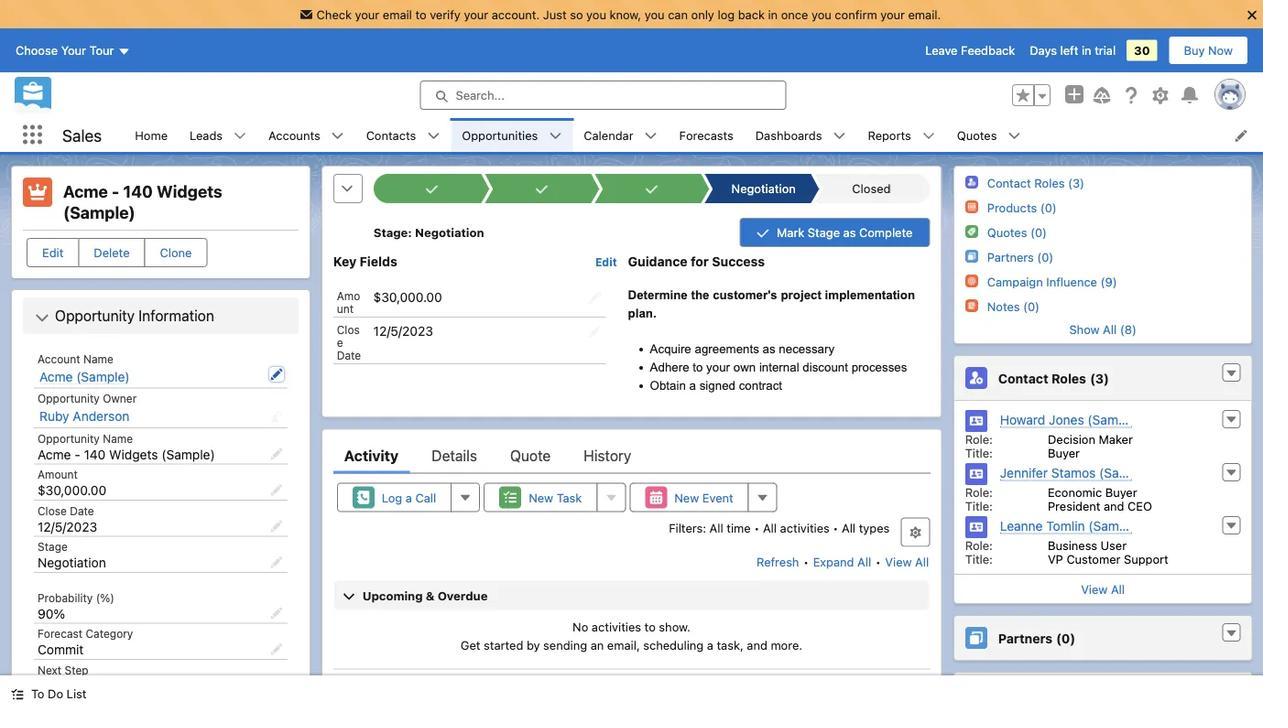 Task type: locate. For each thing, give the bounding box(es) containing it.
1 horizontal spatial text default image
[[645, 130, 658, 143]]

new
[[529, 491, 554, 505], [675, 491, 699, 505]]

3 you from the left
[[812, 7, 832, 21]]

scheduling
[[644, 639, 704, 652]]

opportunity image
[[23, 178, 52, 207]]

partners (0) link
[[987, 250, 1054, 265]]

1 horizontal spatial view all link
[[954, 575, 1252, 604]]

1 vertical spatial date
[[70, 505, 94, 518]]

2 horizontal spatial text default image
[[1225, 628, 1238, 641]]

quotes image
[[965, 226, 978, 238]]

widgets down leads link
[[157, 182, 222, 202]]

0 horizontal spatial a
[[406, 491, 412, 505]]

and inside no activities to show. get started by sending an email, scheduling a task, and more.
[[747, 639, 768, 652]]

(sample) up user
[[1089, 519, 1142, 534]]

2 horizontal spatial stage
[[808, 226, 840, 240]]

determine the customer's project implementation plan.
[[628, 288, 916, 320]]

acme - 140 widgets (sample)
[[63, 182, 222, 222], [38, 447, 215, 462]]

0 horizontal spatial to
[[416, 7, 427, 21]]

0 vertical spatial 12/5/2023
[[374, 323, 433, 338]]

1 vertical spatial role:
[[965, 486, 993, 499]]

can
[[668, 7, 688, 21]]

new up filters:
[[675, 491, 699, 505]]

- inside acme - 140 widgets (sample)
[[112, 182, 119, 202]]

•
[[754, 522, 760, 535], [833, 522, 839, 535], [804, 555, 809, 569], [876, 555, 881, 569]]

leave feedback
[[926, 44, 1016, 57]]

contacts
[[366, 128, 416, 142]]

all
[[1103, 323, 1117, 336], [710, 522, 724, 535], [763, 522, 777, 535], [842, 522, 856, 535], [858, 555, 872, 569], [916, 555, 929, 569], [1111, 583, 1125, 597]]

buyer right economic
[[1105, 486, 1137, 499]]

1 horizontal spatial -
[[112, 182, 119, 202]]

text default image inside contacts list item
[[427, 130, 440, 143]]

90%
[[38, 607, 65, 622]]

0 horizontal spatial negotiation
[[38, 556, 106, 571]]

3 title: from the top
[[965, 553, 993, 566]]

in right left
[[1082, 44, 1092, 57]]

1 vertical spatial name
[[103, 433, 133, 445]]

1 vertical spatial negotiation
[[38, 556, 106, 571]]

1 horizontal spatial to
[[645, 621, 656, 634]]

title: up leanne tomlin (sample) image
[[965, 499, 993, 513]]

1 vertical spatial a
[[406, 491, 412, 505]]

calendar link
[[573, 118, 645, 152]]

project
[[781, 288, 822, 302]]

0 vertical spatial a
[[690, 379, 696, 393]]

jennifer stamos (sample) image
[[965, 464, 987, 486]]

1 horizontal spatial 140
[[123, 182, 153, 202]]

(sample)
[[63, 203, 135, 222], [76, 369, 130, 384], [1088, 412, 1141, 428], [162, 447, 215, 462], [1099, 466, 1153, 481], [1089, 519, 1142, 534]]

0 horizontal spatial edit
[[42, 246, 64, 260]]

1 vertical spatial contact
[[998, 371, 1049, 386]]

stage
[[374, 226, 408, 240], [808, 226, 840, 240], [38, 541, 68, 554]]

0 horizontal spatial date
[[70, 505, 94, 518]]

140 down opportunity name
[[84, 447, 106, 462]]

2 horizontal spatial a
[[707, 639, 714, 652]]

a right obtain
[[690, 379, 696, 393]]

2 vertical spatial opportunity
[[38, 433, 100, 445]]

1 horizontal spatial and
[[1104, 499, 1125, 513]]

new event
[[675, 491, 734, 505]]

a right log at the bottom left of page
[[406, 491, 412, 505]]

1 vertical spatial title:
[[965, 499, 993, 513]]

0 vertical spatial acme
[[63, 182, 108, 202]]

1 vertical spatial and
[[747, 639, 768, 652]]

more.
[[771, 639, 803, 652]]

contact up howard
[[998, 371, 1049, 386]]

support
[[1124, 553, 1169, 566]]

adhere
[[650, 361, 690, 375]]

text default image
[[645, 130, 658, 143], [1225, 628, 1238, 641], [11, 689, 24, 702]]

acme up amount
[[38, 447, 71, 462]]

now
[[1209, 44, 1234, 57]]

$30,000.00 for amo unt
[[374, 289, 442, 304]]

1 vertical spatial 140
[[84, 447, 106, 462]]

(sample) inside acme - 140 widgets (sample)
[[63, 203, 135, 222]]

buy now
[[1185, 44, 1234, 57]]

role: up leanne tomlin (sample) image
[[965, 486, 993, 499]]

0 horizontal spatial activities
[[592, 621, 642, 634]]

date down clos
[[337, 349, 361, 362]]

buyer up stamos
[[1048, 446, 1080, 460]]

to up signed
[[693, 361, 703, 375]]

0 horizontal spatial and
[[747, 639, 768, 652]]

to left show.
[[645, 621, 656, 634]]

1 title: from the top
[[965, 446, 993, 460]]

leanne tomlin (sample) link
[[1000, 519, 1142, 535]]

verify
[[430, 7, 461, 21]]

activities up the refresh button
[[780, 522, 830, 535]]

roles
[[1052, 371, 1086, 386]]

(sample) up the maker
[[1088, 412, 1141, 428]]

1 vertical spatial as
[[763, 343, 776, 356]]

0 vertical spatial in
[[768, 7, 778, 21]]

upcoming
[[363, 589, 423, 603]]

a left task,
[[707, 639, 714, 652]]

edit close date image
[[270, 521, 283, 533]]

1 horizontal spatial you
[[645, 7, 665, 21]]

to inside no activities to show. get started by sending an email, scheduling a task, and more.
[[645, 621, 656, 634]]

name up acme (sample)
[[83, 353, 113, 366]]

leave
[[926, 44, 958, 57]]

delete button
[[78, 238, 145, 268]]

negotiation up probability (%)
[[38, 556, 106, 571]]

howard jones (sample) link
[[1000, 412, 1141, 428]]

2 vertical spatial a
[[707, 639, 714, 652]]

to right email
[[416, 7, 427, 21]]

and left ceo
[[1104, 499, 1125, 513]]

1 vertical spatial opportunity
[[38, 393, 100, 406]]

1 vertical spatial view
[[1081, 583, 1108, 597]]

0 vertical spatial title:
[[965, 446, 993, 460]]

determine
[[628, 288, 688, 302]]

name down anderson
[[103, 433, 133, 445]]

2 horizontal spatial you
[[812, 7, 832, 21]]

log a call button
[[337, 483, 452, 513]]

negotiation right :
[[415, 226, 484, 240]]

ruby anderson
[[39, 409, 130, 424]]

negotiation
[[415, 226, 484, 240], [38, 556, 106, 571]]

text default image for opportunities
[[549, 130, 562, 143]]

1 horizontal spatial buyer
[[1105, 486, 1137, 499]]

0 horizontal spatial in
[[768, 7, 778, 21]]

campaign influence (9)
[[987, 275, 1117, 289]]

by
[[527, 639, 540, 652]]

edit forecast category image
[[270, 644, 283, 657]]

1 vertical spatial widgets
[[109, 447, 158, 462]]

• down types
[[876, 555, 881, 569]]

in right back
[[768, 7, 778, 21]]

you right once
[[812, 7, 832, 21]]

notes image
[[965, 300, 978, 313]]

ruby anderson link
[[39, 409, 130, 425]]

role: up jennifer stamos (sample) icon
[[965, 433, 993, 446]]

(sample) left edit opportunity name image
[[162, 447, 215, 462]]

0 vertical spatial contact
[[987, 176, 1031, 190]]

view all link down types
[[885, 547, 930, 577]]

2 vertical spatial to
[[645, 621, 656, 634]]

calendar
[[584, 128, 634, 142]]

acme right opportunity image
[[63, 182, 108, 202]]

0 vertical spatial name
[[83, 353, 113, 366]]

date
[[337, 349, 361, 362], [70, 505, 94, 518]]

new left task
[[529, 491, 554, 505]]

stage for stage : negotiation
[[374, 226, 408, 240]]

0 vertical spatial date
[[337, 349, 361, 362]]

2 role: from the top
[[965, 486, 993, 499]]

leanne tomlin (sample) image
[[965, 517, 987, 539]]

complete
[[860, 226, 913, 240]]

edit left the guidance
[[596, 256, 617, 269]]

$30,000.00 down fields
[[374, 289, 442, 304]]

as left complete
[[844, 226, 856, 240]]

campaign influence image
[[965, 275, 978, 288]]

1 horizontal spatial 12/5/2023
[[374, 323, 433, 338]]

2 title: from the top
[[965, 499, 993, 513]]

for
[[691, 254, 709, 269]]

role: for leanne
[[965, 539, 993, 553]]

(sample) up delete
[[63, 203, 135, 222]]

0 horizontal spatial -
[[74, 447, 80, 462]]

1 horizontal spatial view
[[1081, 583, 1108, 597]]

refresh button
[[756, 547, 800, 577]]

title: up jennifer stamos (sample) icon
[[965, 446, 993, 460]]

to inside acquire agreements as necessary adhere to your own internal discount processes obtain a signed contract
[[693, 361, 703, 375]]

0 vertical spatial 140
[[123, 182, 153, 202]]

1 horizontal spatial as
[[844, 226, 856, 240]]

text default image inside leads 'list item'
[[234, 130, 247, 143]]

quote
[[510, 447, 551, 464]]

12/5/2023 right clos
[[374, 323, 433, 338]]

as for complete
[[844, 226, 856, 240]]

2 vertical spatial role:
[[965, 539, 993, 553]]

0 vertical spatial activities
[[780, 522, 830, 535]]

stage up fields
[[374, 226, 408, 240]]

role: for jennifer
[[965, 486, 993, 499]]

opportunity
[[55, 307, 135, 325], [38, 393, 100, 406], [38, 433, 100, 445]]

(sample) up opportunity owner in the bottom left of the page
[[76, 369, 130, 384]]

list
[[124, 118, 1264, 152]]

acme - 140 widgets (sample) down opportunity name
[[38, 447, 215, 462]]

2 vertical spatial text default image
[[11, 689, 24, 702]]

show all (8) link
[[1069, 323, 1137, 336]]

12/5/2023 for close
[[38, 520, 97, 535]]

as inside acquire agreements as necessary adhere to your own internal discount processes obtain a signed contract
[[763, 343, 776, 356]]

1 horizontal spatial in
[[1082, 44, 1092, 57]]

edit opportunity name image
[[270, 448, 283, 461]]

date right close
[[70, 505, 94, 518]]

0 horizontal spatial text default image
[[11, 689, 24, 702]]

title: down leanne tomlin (sample) image
[[965, 553, 993, 566]]

widgets down anderson
[[109, 447, 158, 462]]

acme
[[63, 182, 108, 202], [39, 369, 73, 384], [38, 447, 71, 462]]

opportunities
[[462, 128, 538, 142]]

your
[[61, 44, 86, 57]]

email,
[[607, 639, 640, 652]]

- up delete
[[112, 182, 119, 202]]

and right task,
[[747, 639, 768, 652]]

1 you from the left
[[587, 7, 607, 21]]

1 vertical spatial buyer
[[1105, 486, 1137, 499]]

role: down jennifer stamos (sample) icon
[[965, 539, 993, 553]]

status
[[333, 669, 930, 703]]

0 horizontal spatial $30,000.00
[[38, 483, 106, 499]]

new task
[[529, 491, 582, 505]]

group
[[1013, 84, 1051, 106]]

1 vertical spatial 12/5/2023
[[38, 520, 97, 535]]

know,
[[610, 7, 642, 21]]

1 horizontal spatial a
[[690, 379, 696, 393]]

as up internal
[[763, 343, 776, 356]]

12/5/2023 down close date
[[38, 520, 97, 535]]

to
[[31, 688, 44, 702]]

0 vertical spatial text default image
[[645, 130, 658, 143]]

quotes list item
[[946, 118, 1032, 152]]

your inside acquire agreements as necessary adhere to your own internal discount processes obtain a signed contract
[[707, 361, 730, 375]]

user
[[1101, 539, 1127, 553]]

0 horizontal spatial as
[[763, 343, 776, 356]]

0 vertical spatial $30,000.00
[[374, 289, 442, 304]]

stage right mark
[[808, 226, 840, 240]]

unt
[[337, 302, 354, 315]]

title: for leanne
[[965, 553, 993, 566]]

jones
[[1049, 412, 1084, 428]]

as for necessary
[[763, 343, 776, 356]]

roles (3)
[[1035, 176, 1085, 190]]

view all link down vp customer support
[[954, 575, 1252, 604]]

opportunities list item
[[451, 118, 573, 152]]

1 vertical spatial to
[[693, 361, 703, 375]]

economic
[[1048, 486, 1102, 499]]

1 horizontal spatial new
[[675, 491, 699, 505]]

2 vertical spatial acme
[[38, 447, 71, 462]]

widgets
[[157, 182, 222, 202], [109, 447, 158, 462]]

details
[[432, 447, 477, 464]]

:
[[408, 226, 412, 240]]

0 vertical spatial as
[[844, 226, 856, 240]]

left
[[1061, 44, 1079, 57]]

sending
[[544, 639, 588, 652]]

1 vertical spatial -
[[74, 447, 80, 462]]

1 vertical spatial activities
[[592, 621, 642, 634]]

howard jones (sample) image
[[965, 411, 987, 433]]

0 vertical spatial view
[[886, 555, 912, 569]]

your left email
[[355, 7, 380, 21]]

1 horizontal spatial $30,000.00
[[374, 289, 442, 304]]

economic buyer
[[1048, 486, 1137, 499]]

a inside button
[[406, 491, 412, 505]]

0 horizontal spatial 140
[[84, 447, 106, 462]]

fields
[[360, 254, 398, 269]]

0 vertical spatial widgets
[[157, 182, 222, 202]]

you right so
[[587, 7, 607, 21]]

calendar list item
[[573, 118, 669, 152]]

opportunity inside dropdown button
[[55, 307, 135, 325]]

time
[[727, 522, 751, 535]]

account.
[[492, 7, 540, 21]]

140 down home
[[123, 182, 153, 202]]

opportunity for opportunity information
[[55, 307, 135, 325]]

- down opportunity name
[[74, 447, 80, 462]]

$30,000.00 down amount
[[38, 483, 106, 499]]

0 horizontal spatial new
[[529, 491, 554, 505]]

do
[[48, 688, 63, 702]]

tour
[[89, 44, 114, 57]]

stage down close
[[38, 541, 68, 554]]

contacts list item
[[355, 118, 451, 152]]

1 horizontal spatial activities
[[780, 522, 830, 535]]

view down customer
[[1081, 583, 1108, 597]]

• right "time"
[[754, 522, 760, 535]]

view down types
[[886, 555, 912, 569]]

0 vertical spatial and
[[1104, 499, 1125, 513]]

text default image inside to do list button
[[11, 689, 24, 702]]

activities up "email,"
[[592, 621, 642, 634]]

0 vertical spatial to
[[416, 7, 427, 21]]

2 horizontal spatial to
[[693, 361, 703, 375]]

leads list item
[[179, 118, 258, 152]]

0 vertical spatial opportunity
[[55, 307, 135, 325]]

as inside 'button'
[[844, 226, 856, 240]]

notes (0) link
[[987, 300, 1040, 314]]

1 vertical spatial $30,000.00
[[38, 483, 106, 499]]

opportunity down ruby
[[38, 433, 100, 445]]

2 vertical spatial title:
[[965, 553, 993, 566]]

1 role: from the top
[[965, 433, 993, 446]]

0 horizontal spatial 12/5/2023
[[38, 520, 97, 535]]

1 horizontal spatial negotiation
[[415, 226, 484, 240]]

text default image inside calendar list item
[[645, 130, 658, 143]]

0 vertical spatial negotiation
[[415, 226, 484, 240]]

0 vertical spatial -
[[112, 182, 119, 202]]

edit
[[42, 246, 64, 260], [596, 256, 617, 269]]

edit left delete button
[[42, 246, 64, 260]]

amo
[[337, 289, 360, 302]]

opportunity name
[[38, 433, 133, 445]]

text default image inside opportunities list item
[[549, 130, 562, 143]]

opportunity for opportunity name
[[38, 433, 100, 445]]

3 role: from the top
[[965, 539, 993, 553]]

acme down the account
[[39, 369, 73, 384]]

you
[[587, 7, 607, 21], [645, 7, 665, 21], [812, 7, 832, 21]]

-
[[112, 182, 119, 202], [74, 447, 80, 462]]

check
[[317, 7, 352, 21]]

opportunity up the account name
[[55, 307, 135, 325]]

edit button
[[27, 238, 79, 268]]

back
[[738, 7, 765, 21]]

contact up products (0)
[[987, 176, 1031, 190]]

1 horizontal spatial stage
[[374, 226, 408, 240]]

activities
[[780, 522, 830, 535], [592, 621, 642, 634]]

you left can
[[645, 7, 665, 21]]

edit probability (%) image
[[270, 608, 283, 620]]

opportunity up ruby
[[38, 393, 100, 406]]

0 vertical spatial role:
[[965, 433, 993, 446]]

internal
[[760, 361, 800, 375]]

0 horizontal spatial stage
[[38, 541, 68, 554]]

text default image inside accounts list item
[[331, 130, 344, 143]]

plan.
[[628, 306, 657, 320]]

the
[[691, 288, 710, 302]]

1 new from the left
[[529, 491, 554, 505]]

acme - 140 widgets (sample) up delete button
[[63, 182, 222, 222]]

your up signed
[[707, 361, 730, 375]]

1 vertical spatial acme
[[39, 369, 73, 384]]

1 horizontal spatial date
[[337, 349, 361, 362]]

path options list box
[[374, 174, 930, 203]]

contact inside contact roles (3) link
[[987, 176, 1031, 190]]

0 vertical spatial buyer
[[1048, 446, 1080, 460]]

0 horizontal spatial you
[[587, 7, 607, 21]]

contact for contact roles (3)
[[998, 371, 1049, 386]]

2 new from the left
[[675, 491, 699, 505]]

decision
[[1048, 433, 1096, 446]]

text default image
[[234, 130, 247, 143], [331, 130, 344, 143], [427, 130, 440, 143], [549, 130, 562, 143], [35, 311, 49, 326], [1225, 368, 1238, 380]]

tab list
[[333, 437, 930, 474]]



Task type: describe. For each thing, give the bounding box(es) containing it.
email
[[383, 7, 412, 21]]

new for new event
[[675, 491, 699, 505]]

your right verify
[[464, 7, 489, 21]]

clone
[[160, 246, 192, 260]]

upcoming & overdue
[[363, 589, 488, 603]]

business user
[[1048, 539, 1127, 553]]

0 horizontal spatial view
[[886, 555, 912, 569]]

(sample) down the maker
[[1099, 466, 1153, 481]]

new task button
[[484, 483, 598, 513]]

influence (9)
[[1046, 275, 1117, 289]]

customer
[[1067, 553, 1121, 566]]

activities inside no activities to show. get started by sending an email, scheduling a task, and more.
[[592, 621, 642, 634]]

1 vertical spatial text default image
[[1225, 628, 1238, 641]]

2 you from the left
[[645, 7, 665, 21]]

widgets inside acme - 140 widgets (sample)
[[157, 182, 222, 202]]

forecasts link
[[669, 118, 745, 152]]

campaign
[[987, 275, 1043, 289]]

all left "time"
[[710, 522, 724, 535]]

dashboards list item
[[745, 118, 857, 152]]

stage inside 'button'
[[808, 226, 840, 240]]

stage for stage
[[38, 541, 68, 554]]

partners (0)
[[998, 631, 1076, 646]]

stage : negotiation
[[374, 226, 484, 240]]

opportunity information
[[55, 307, 214, 325]]

contacts link
[[355, 118, 427, 152]]

all right "time"
[[763, 522, 777, 535]]

0 horizontal spatial buyer
[[1048, 446, 1080, 460]]

a inside acquire agreements as necessary adhere to your own internal discount processes obtain a signed contract
[[690, 379, 696, 393]]

quotes
[[957, 128, 998, 142]]

clos
[[337, 323, 360, 336]]

text default image for accounts
[[331, 130, 344, 143]]

1 vertical spatial in
[[1082, 44, 1092, 57]]

products image
[[965, 201, 978, 214]]

show.
[[659, 621, 691, 634]]

a inside no activities to show. get started by sending an email, scheduling a task, and more.
[[707, 639, 714, 652]]

task
[[557, 491, 582, 505]]

text default image for contacts
[[427, 130, 440, 143]]

accounts list item
[[258, 118, 355, 152]]

140 inside acme - 140 widgets (sample)
[[123, 182, 153, 202]]

upcoming & overdue button
[[334, 581, 929, 611]]

role: for howard
[[965, 433, 993, 446]]

own
[[734, 361, 756, 375]]

category
[[86, 628, 133, 641]]

• left expand
[[804, 555, 809, 569]]

refresh • expand all • view all
[[757, 555, 929, 569]]

edit amount image
[[270, 484, 283, 497]]

all right expand all button at the right bottom of page
[[916, 555, 929, 569]]

accounts link
[[258, 118, 331, 152]]

activity
[[344, 447, 399, 464]]

opportunity for opportunity owner
[[38, 393, 100, 406]]

contact roles image
[[965, 176, 978, 189]]

1 vertical spatial acme - 140 widgets (sample)
[[38, 447, 215, 462]]

amo unt
[[337, 289, 360, 315]]

howard
[[1000, 412, 1045, 428]]

anderson
[[73, 409, 130, 424]]

text default image inside opportunity information dropdown button
[[35, 311, 49, 326]]

edit inside "edit" button
[[42, 246, 64, 260]]

next
[[38, 664, 62, 677]]

30
[[1135, 44, 1151, 57]]

key fields
[[333, 254, 398, 269]]

reports list item
[[857, 118, 946, 152]]

necessary
[[779, 343, 835, 356]]

0 vertical spatial acme - 140 widgets (sample)
[[63, 182, 222, 222]]

get
[[461, 639, 481, 652]]

just
[[543, 7, 567, 21]]

days
[[1030, 44, 1058, 57]]

all down vp customer support
[[1111, 583, 1125, 597]]

no
[[573, 621, 589, 634]]

probability (%)
[[38, 592, 115, 605]]

history link
[[584, 437, 632, 474]]

all left types
[[842, 522, 856, 535]]

name for account name
[[83, 353, 113, 366]]

next step
[[38, 664, 89, 677]]

edit stage image
[[270, 557, 283, 570]]

$30,000.00 for amount
[[38, 483, 106, 499]]

reports link
[[857, 118, 923, 152]]

• up expand
[[833, 522, 839, 535]]

(8)
[[1120, 323, 1137, 336]]

filters:
[[669, 522, 707, 535]]

trial
[[1095, 44, 1116, 57]]

only
[[692, 7, 715, 21]]

president and ceo
[[1048, 499, 1152, 513]]

1 horizontal spatial edit
[[596, 256, 617, 269]]

tab list containing activity
[[333, 437, 930, 474]]

owner
[[103, 393, 137, 406]]

president
[[1048, 499, 1101, 513]]

to do list
[[31, 688, 87, 702]]

task,
[[717, 639, 744, 652]]

all right expand
[[858, 555, 872, 569]]

activity link
[[344, 437, 399, 474]]

acme (sample) link
[[39, 369, 130, 385]]

home
[[135, 128, 168, 142]]

amount
[[38, 469, 78, 482]]

(3)
[[1090, 371, 1109, 386]]

partners
[[998, 631, 1053, 646]]

probability
[[38, 592, 93, 605]]

new event button
[[630, 483, 749, 513]]

new for new task
[[529, 491, 554, 505]]

accounts
[[269, 128, 320, 142]]

notes (0)
[[987, 300, 1040, 313]]

contact for contact roles (3)
[[987, 176, 1031, 190]]

reports
[[868, 128, 912, 142]]

list
[[67, 688, 87, 702]]

obtain
[[650, 379, 686, 393]]

(0)
[[1056, 631, 1076, 646]]

decision maker
[[1048, 433, 1133, 446]]

list containing home
[[124, 118, 1264, 152]]

history
[[584, 447, 632, 464]]

0 horizontal spatial view all link
[[885, 547, 930, 577]]

key
[[333, 254, 357, 269]]

days left in trial
[[1030, 44, 1116, 57]]

dashboards link
[[745, 118, 833, 152]]

acme inside acme - 140 widgets (sample)
[[63, 182, 108, 202]]

implementation
[[825, 288, 916, 302]]

mark stage as complete button
[[740, 218, 930, 247]]

log a call
[[382, 491, 436, 505]]

text default image for leads
[[234, 130, 247, 143]]

title: for jennifer
[[965, 499, 993, 513]]

title: for howard
[[965, 446, 993, 460]]

quotes (0)
[[987, 225, 1047, 239]]

email.
[[909, 7, 942, 21]]

your left "email."
[[881, 7, 905, 21]]

business
[[1048, 539, 1097, 553]]

stamos
[[1051, 466, 1096, 481]]

all left (8)
[[1103, 323, 1117, 336]]

campaign influence (9) link
[[987, 275, 1117, 290]]

12/5/2023 for clos
[[374, 323, 433, 338]]

check your email to verify your account. just so you know, you can only log back in once you confirm your email.
[[317, 7, 942, 21]]

maker
[[1099, 433, 1133, 446]]

name for opportunity name
[[103, 433, 133, 445]]

partners image
[[965, 250, 978, 263]]

tomlin
[[1046, 519, 1085, 534]]



Task type: vqa. For each thing, say whether or not it's contained in the screenshot.


